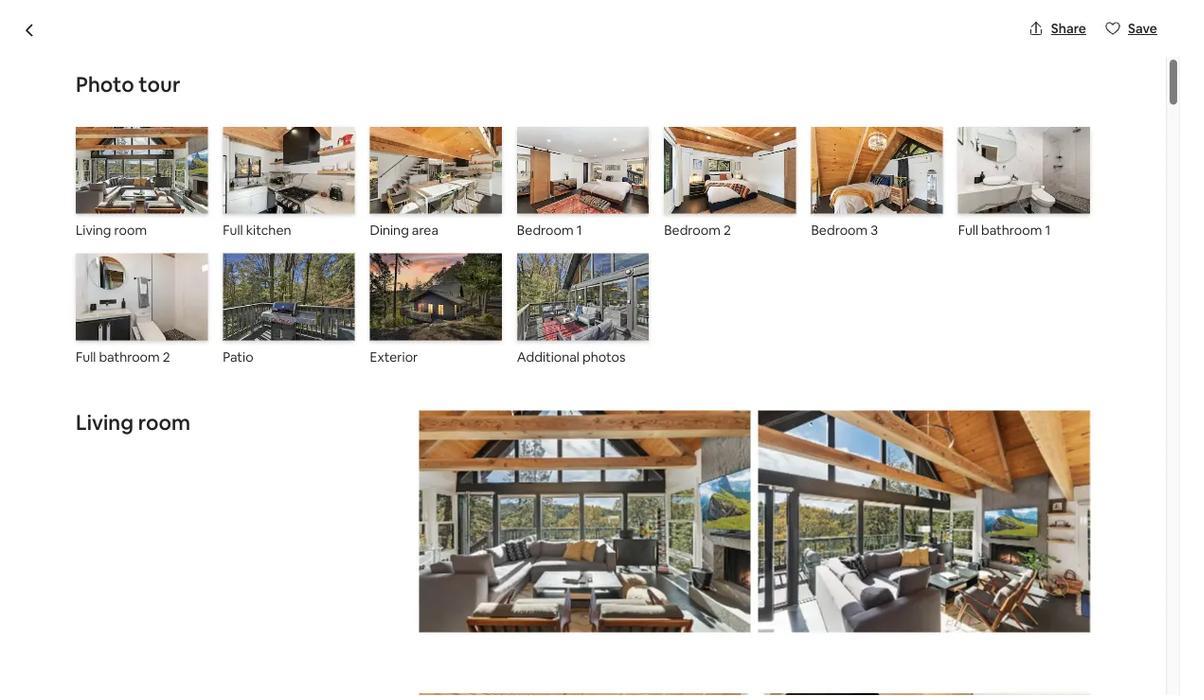 Task type: locate. For each thing, give the bounding box(es) containing it.
living inside button
[[76, 221, 111, 238]]

2 horizontal spatial full
[[959, 221, 979, 238]]

room up full bathroom 2 button in the left of the page
[[114, 221, 147, 238]]

reviews
[[140, 137, 187, 154], [1020, 599, 1066, 616]]

1 living from the top
[[76, 221, 111, 238]]

0 horizontal spatial 5.0
[[93, 137, 111, 154]]

0 horizontal spatial photos
[[583, 348, 626, 365]]

1 horizontal spatial 36
[[1001, 599, 1017, 616]]

dining area button
[[370, 127, 502, 238]]

bedroom inside bedroom 1 button
[[517, 221, 574, 238]]

3
[[871, 221, 878, 238]]

room 1 - king sized bed with an adjoining bathroom image
[[517, 127, 649, 214], [517, 127, 649, 214], [844, 180, 1091, 359]]

0 horizontal spatial 1
[[577, 221, 582, 238]]

2 inside button
[[163, 348, 170, 365]]

save for the topmost share button
[[1128, 20, 1158, 37]]

living up full bathroom 2 button in the left of the page
[[76, 221, 111, 238]]

5.0
[[93, 137, 111, 154], [973, 599, 991, 616]]

room
[[114, 221, 147, 238], [138, 409, 191, 436]]

1 vertical spatial photos
[[1009, 490, 1053, 507]]

0 horizontal spatial bathroom
[[99, 348, 160, 365]]

1 horizontal spatial full
[[223, 221, 243, 238]]

bedroom inside "bedroom 3" button
[[811, 221, 868, 238]]

None search field
[[416, 15, 750, 61]]

bedroom 1
[[517, 221, 582, 238]]

1 vertical spatial save
[[1061, 138, 1091, 155]]

kitchen with island seating and a spacious cooking space image
[[370, 127, 502, 214], [370, 127, 502, 214]]

1 horizontal spatial 1
[[1045, 221, 1051, 238]]

full kitchen button
[[223, 127, 355, 238]]

0 horizontal spatial 36
[[121, 137, 137, 154]]

1 1 from the left
[[577, 221, 582, 238]]

living
[[76, 221, 111, 238], [76, 409, 134, 436]]

peaceful
[[76, 97, 176, 128]]

0 horizontal spatial full
[[76, 348, 96, 365]]

0 horizontal spatial share
[[984, 138, 1020, 155]]

additional photos
[[517, 348, 626, 365]]

living room down full bathroom 2
[[76, 409, 191, 436]]

1 bedroom from the left
[[517, 221, 574, 238]]

photo tour dialog
[[0, 0, 1181, 696]]

·
[[114, 137, 118, 154], [195, 138, 199, 157], [294, 138, 297, 157], [994, 599, 998, 616]]

share button
[[1021, 12, 1094, 45], [954, 131, 1027, 163]]

a-
[[277, 97, 304, 128]]

· inside "· lake arrowhead, california, united states"
[[294, 138, 297, 157]]

0 horizontal spatial bedroom
[[517, 221, 574, 238]]

california,
[[413, 137, 476, 154]]

2 living room from the top
[[76, 409, 191, 436]]

1 horizontal spatial share
[[1052, 20, 1087, 37]]

full bathroom 1 button
[[959, 127, 1091, 238]]

0 horizontal spatial reviews
[[140, 137, 187, 154]]

5.0 · 36 reviews
[[93, 137, 187, 154], [973, 599, 1066, 616]]

living down full bathroom 2
[[76, 409, 134, 436]]

share inside photo tour "dialog"
[[1052, 20, 1087, 37]]

0 vertical spatial 2
[[724, 221, 731, 238]]

room down full bathroom 2
[[138, 409, 191, 436]]

photo tour
[[76, 71, 180, 98]]

0 vertical spatial save button
[[1098, 12, 1165, 45]]

0 vertical spatial share button
[[1021, 12, 1094, 45]]

1 horizontal spatial photos
[[1009, 490, 1053, 507]]

bedroom 3 - open queen bed loft room image
[[811, 127, 943, 214], [811, 127, 943, 214]]

save button for the topmost share button
[[1098, 12, 1165, 45]]

36
[[121, 137, 137, 154], [1001, 599, 1017, 616]]

gianna is a superhost. learn more about gianna. image
[[615, 568, 668, 621], [615, 568, 668, 621]]

modern
[[181, 97, 271, 128]]

1 horizontal spatial save
[[1128, 20, 1158, 37]]

bedroom 2 - king bed, walk in closet, and private bathroom image
[[664, 127, 796, 214], [664, 127, 796, 214]]

1 living room from the top
[[76, 221, 147, 238]]

living room - unobstructed hillside views image
[[759, 411, 1091, 633], [759, 411, 1091, 633]]

1 vertical spatial bathroom
[[99, 348, 160, 365]]

2 horizontal spatial bedroom
[[811, 221, 868, 238]]

bathroom
[[982, 221, 1043, 238], [99, 348, 160, 365]]

weber bbq grill - side deck, easy access off of kitchen image
[[223, 254, 355, 340], [223, 254, 355, 340]]

3 bedroom from the left
[[811, 221, 868, 238]]

1 vertical spatial 2
[[163, 348, 170, 365]]

bathroom 2 image
[[76, 254, 208, 340], [76, 254, 208, 340]]

0 horizontal spatial save
[[1061, 138, 1091, 155]]

0 horizontal spatial 2
[[163, 348, 170, 365]]

lake
[[305, 137, 334, 154]]

full for full kitchen
[[223, 221, 243, 238]]

patio seating with a peaceful hillside view. enjoy your morning coffee outside among the trees. image
[[517, 254, 649, 340], [517, 254, 649, 340], [844, 366, 1091, 537]]

photos right additional
[[583, 348, 626, 365]]

save button
[[1098, 12, 1165, 45], [1031, 131, 1098, 163]]

1 horizontal spatial 5.0
[[973, 599, 991, 616]]

kitchen with upgraded appliances and amenities.  everything you need to cook a gourmet meal. image
[[223, 127, 355, 214], [223, 127, 355, 214], [591, 366, 837, 537], [419, 694, 1091, 696], [419, 694, 1091, 696]]

0 vertical spatial reviews
[[140, 137, 187, 154]]

with
[[454, 97, 506, 128]]

states
[[524, 137, 564, 154]]

1 vertical spatial save button
[[1031, 131, 1098, 163]]

0 vertical spatial 5.0 · 36 reviews
[[93, 137, 187, 154]]

dining area
[[370, 221, 439, 238]]

1 vertical spatial living
[[76, 409, 134, 436]]

photos right the all
[[1009, 490, 1053, 507]]

patio
[[223, 348, 253, 365]]

1 vertical spatial living room
[[76, 409, 191, 436]]

2 living from the top
[[76, 409, 134, 436]]

photos inside photo tour "dialog"
[[583, 348, 626, 365]]

1 horizontal spatial 2
[[724, 221, 731, 238]]

0 vertical spatial room
[[114, 221, 147, 238]]

a
[[511, 97, 524, 128]]

dining
[[370, 221, 409, 238]]

0 vertical spatial living
[[76, 221, 111, 238]]

0 vertical spatial bathroom
[[982, 221, 1043, 238]]

2
[[724, 221, 731, 238], [163, 348, 170, 365]]

living room button
[[76, 127, 208, 238]]

additional photos button
[[517, 254, 649, 365]]

cabin
[[381, 97, 449, 128]]

0 vertical spatial 5.0
[[93, 137, 111, 154]]

0 vertical spatial save
[[1128, 20, 1158, 37]]

0 vertical spatial photos
[[583, 348, 626, 365]]

save inside photo tour "dialog"
[[1128, 20, 1158, 37]]

1 vertical spatial 5.0 · 36 reviews
[[973, 599, 1066, 616]]

bathroom 1 - close to the kitchen and adjoined with bedroom 1 image
[[959, 127, 1091, 214], [959, 127, 1091, 214]]

exterior button
[[370, 254, 502, 365]]

living room
[[76, 221, 147, 238], [76, 409, 191, 436]]

bedroom
[[517, 221, 574, 238], [664, 221, 721, 238], [811, 221, 868, 238]]

bathroom inside full bathroom 1 button
[[982, 221, 1043, 238]]

view
[[530, 97, 584, 128]]

1
[[577, 221, 582, 238], [1045, 221, 1051, 238]]

patio button
[[223, 254, 355, 365]]

area
[[412, 221, 439, 238]]

1 horizontal spatial bathroom
[[982, 221, 1043, 238]]

photos
[[583, 348, 626, 365], [1009, 490, 1053, 507]]

living room up full bathroom 2 button in the left of the page
[[76, 221, 147, 238]]

bathroom inside full bathroom 2 button
[[99, 348, 160, 365]]

save button for bottommost share button
[[1031, 131, 1098, 163]]

1 horizontal spatial bedroom
[[664, 221, 721, 238]]

0 vertical spatial share
[[1052, 20, 1087, 37]]

· lake arrowhead, california, united states
[[294, 137, 564, 157]]

0 vertical spatial living room
[[76, 221, 147, 238]]

2 bedroom from the left
[[664, 221, 721, 238]]

full for full bathroom 1
[[959, 221, 979, 238]]

exterior view of the house image
[[76, 180, 583, 537], [370, 254, 502, 340], [370, 254, 502, 340]]

save
[[1128, 20, 1158, 37], [1061, 138, 1091, 155]]

bedroom inside "button"
[[664, 221, 721, 238]]

$400 night
[[776, 591, 867, 618]]

1 vertical spatial share
[[984, 138, 1020, 155]]

36 reviews button
[[121, 136, 187, 155]]

show
[[955, 490, 989, 507]]

lake arrowhead, california, united states button
[[305, 135, 564, 157]]

share
[[1052, 20, 1087, 37], [984, 138, 1020, 155]]

0 vertical spatial 36
[[121, 137, 137, 154]]

bedroom 3
[[811, 221, 878, 238]]

1 vertical spatial reviews
[[1020, 599, 1066, 616]]

full
[[223, 221, 243, 238], [959, 221, 979, 238], [76, 348, 96, 365]]

cozy living room  and fireplace image
[[76, 127, 208, 214], [76, 127, 208, 214], [591, 180, 837, 359], [419, 411, 751, 633], [419, 411, 751, 633]]



Task type: vqa. For each thing, say whether or not it's contained in the screenshot.
Insights link at the top right
no



Task type: describe. For each thing, give the bounding box(es) containing it.
bathroom for 1
[[982, 221, 1043, 238]]

bedroom for bedroom 1
[[517, 221, 574, 238]]

full bathroom 2 button
[[76, 254, 208, 365]]

full for full bathroom 2
[[76, 348, 96, 365]]

save for bottommost share button
[[1061, 138, 1091, 155]]

bedroom for bedroom 2
[[664, 221, 721, 238]]

superhost
[[223, 137, 286, 154]]

share for the topmost share button
[[1052, 20, 1087, 37]]

full bathroom 1
[[959, 221, 1051, 238]]

photo
[[76, 71, 134, 98]]

bedroom 1 button
[[517, 127, 649, 238]]

full kitchen
[[223, 221, 291, 238]]

bedroom 2
[[664, 221, 731, 238]]

$400
[[776, 591, 826, 618]]

share for bottommost share button
[[984, 138, 1020, 155]]

tour
[[139, 71, 180, 98]]

2 1 from the left
[[1045, 221, 1051, 238]]

room inside living room button
[[114, 221, 147, 238]]

show all photos
[[955, 490, 1053, 507]]

living room inside living room button
[[76, 221, 147, 238]]

1 vertical spatial share button
[[954, 131, 1027, 163]]

full bathroom 2
[[76, 348, 170, 365]]

0 horizontal spatial 5.0 · 36 reviews
[[93, 137, 187, 154]]

night
[[831, 597, 867, 616]]

peaceful modern a-frame cabin with a view
[[76, 97, 584, 128]]

󰀃
[[206, 137, 213, 155]]

1 vertical spatial room
[[138, 409, 191, 436]]

arrowhead,
[[337, 137, 410, 154]]

1 vertical spatial 5.0
[[973, 599, 991, 616]]

bedroom 3 button
[[811, 127, 943, 238]]

bathroom for 2
[[99, 348, 160, 365]]

all
[[992, 490, 1006, 507]]

frame
[[304, 97, 376, 128]]

united
[[479, 137, 521, 154]]

1 horizontal spatial reviews
[[1020, 599, 1066, 616]]

additional
[[517, 348, 580, 365]]

kitchen
[[246, 221, 291, 238]]

1 vertical spatial 36
[[1001, 599, 1017, 616]]

bedroom 2 button
[[664, 127, 796, 238]]

bedroom for bedroom 3
[[811, 221, 868, 238]]

show all photos button
[[917, 482, 1068, 514]]

2 inside "button"
[[724, 221, 731, 238]]

1 horizontal spatial 5.0 · 36 reviews
[[973, 599, 1066, 616]]

exterior
[[370, 348, 418, 365]]



